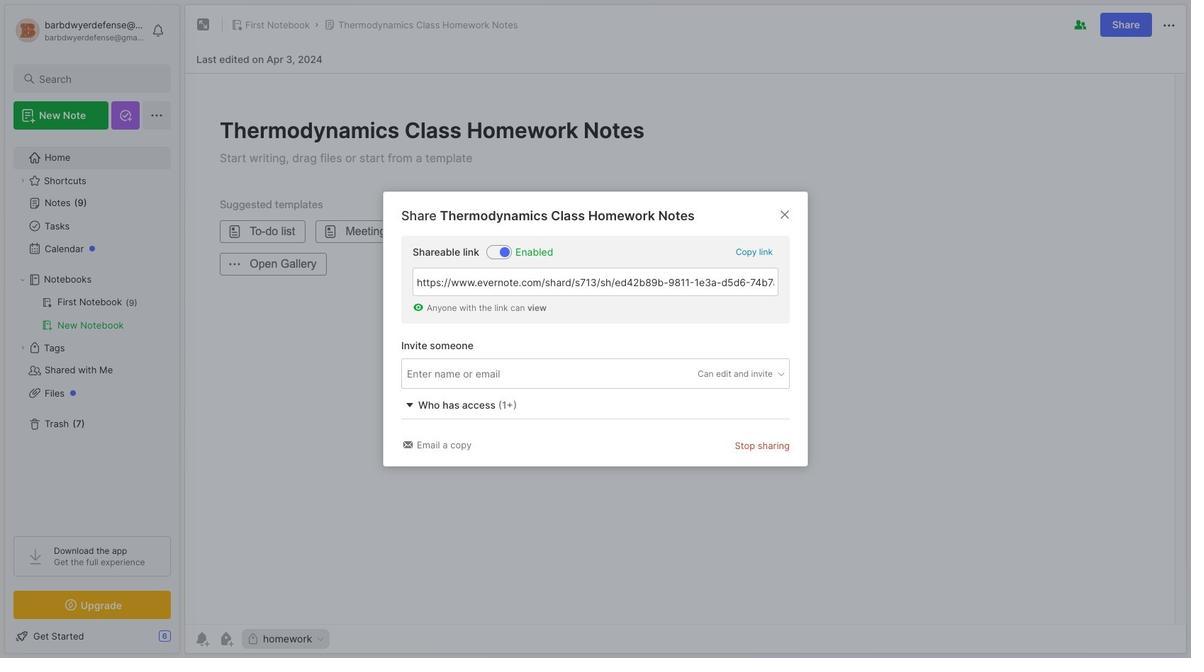 Task type: locate. For each thing, give the bounding box(es) containing it.
shared link switcher image
[[500, 247, 510, 257]]

add tag image
[[218, 631, 235, 648]]

None search field
[[39, 70, 158, 87]]

tree
[[5, 138, 179, 524]]

Add tag field
[[406, 366, 576, 382]]

Shared URL text field
[[413, 268, 779, 296]]

none search field inside main element
[[39, 70, 158, 87]]

Select permission field
[[671, 368, 786, 380]]

close image
[[776, 206, 793, 223]]

expand note image
[[195, 16, 212, 33]]

group
[[13, 291, 170, 337]]

Note Editor text field
[[185, 73, 1186, 625]]



Task type: describe. For each thing, give the bounding box(es) containing it.
tree inside main element
[[5, 138, 179, 524]]

main element
[[0, 0, 184, 659]]

Search text field
[[39, 72, 158, 86]]

group inside main element
[[13, 291, 170, 337]]

expand notebooks image
[[18, 276, 27, 284]]

note window element
[[184, 4, 1187, 654]]

add a reminder image
[[194, 631, 211, 648]]

expand tags image
[[18, 344, 27, 352]]



Task type: vqa. For each thing, say whether or not it's contained in the screenshot.
the left More actions icon
no



